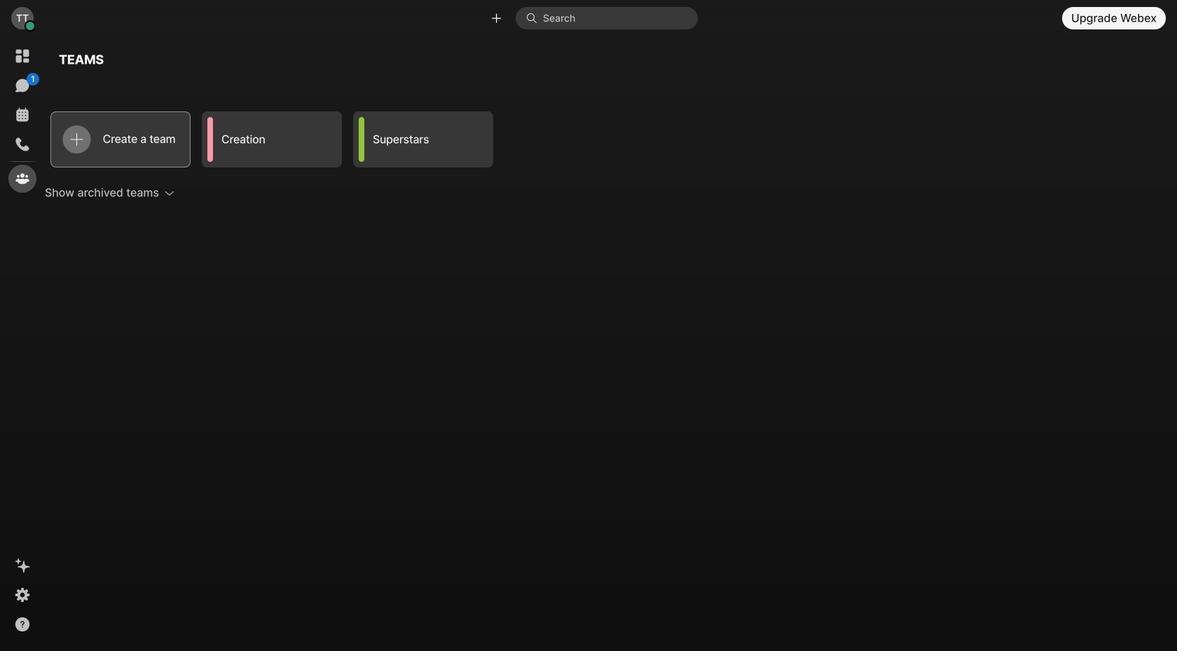 Task type: locate. For each thing, give the bounding box(es) containing it.
webex tab list
[[8, 42, 39, 193]]

navigation
[[0, 36, 45, 651]]

create new team image
[[70, 133, 83, 146]]

show archived teams image
[[165, 188, 175, 198]]



Task type: describe. For each thing, give the bounding box(es) containing it.
teams list list
[[45, 106, 1155, 173]]



Task type: vqa. For each thing, say whether or not it's contained in the screenshot.
Orange Hub LIST ITEM on the top left
no



